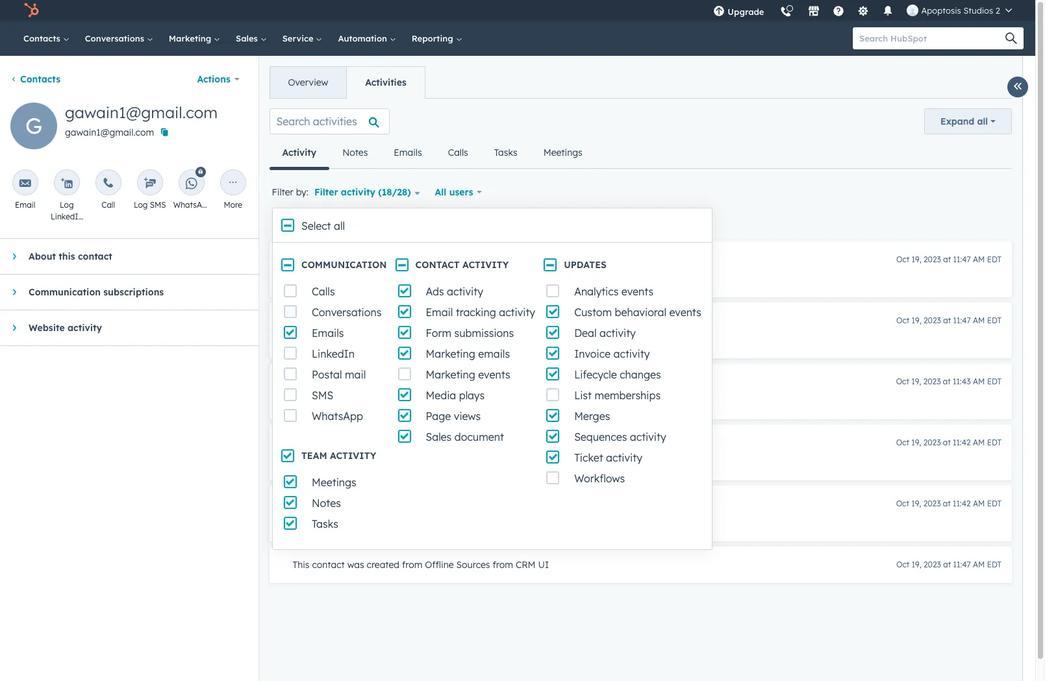 Task type: locate. For each thing, give the bounding box(es) containing it.
lifecycle change element up "changes"
[[269, 303, 1013, 359]]

. left ticket
[[555, 456, 557, 467]]

tara up this at the left bottom of the page
[[293, 517, 313, 528]]

lord link
[[404, 394, 439, 409]]

all inside 'popup button'
[[978, 116, 989, 127]]

filter activity (18/28)
[[315, 187, 411, 198]]

sms
[[150, 200, 166, 210], [312, 389, 334, 402]]

lifecycle change
[[293, 254, 369, 266], [293, 315, 369, 327]]

view details link down custom
[[576, 333, 645, 348]]

2 11:42 from the top
[[954, 499, 971, 509]]

lifecycle change element
[[269, 242, 1013, 298], [269, 303, 1013, 359]]

tasks
[[495, 147, 518, 159], [312, 518, 339, 531]]

marketing up "media plays"
[[426, 369, 476, 382]]

oct 19, 2023 at 11:47 am edt
[[897, 255, 1002, 265], [897, 316, 1002, 326], [897, 560, 1002, 570]]

0 vertical spatial lifecycle
[[293, 254, 333, 266]]

0 vertical spatial all
[[978, 116, 989, 127]]

page
[[426, 410, 451, 423]]

tara schultz for second tara schultz button from the bottom of the october 2023 feed
[[293, 456, 349, 467]]

1 vertical spatial 11:42
[[954, 499, 971, 509]]

2 log from the left
[[134, 200, 148, 210]]

at for 1st lifecycle change element from the bottom
[[944, 316, 952, 326]]

2 edt from the top
[[988, 316, 1002, 326]]

. down updates
[[564, 272, 566, 284]]

filter by:
[[272, 187, 309, 198]]

contact up ads
[[407, 272, 439, 284]]

2 caret image from the top
[[13, 324, 16, 332]]

2 vertical spatial 11:47
[[954, 560, 971, 570]]

2 oct 19, 2023 at 11:47 am edt from the top
[[897, 316, 1002, 326]]

1 oct 19, 2023 at 11:47 am edt from the top
[[897, 255, 1002, 265]]

0 horizontal spatial email
[[15, 200, 35, 210]]

view details left list
[[515, 395, 571, 406]]

offline
[[425, 560, 454, 571]]

0 vertical spatial for
[[374, 272, 386, 284]]

hubspot image
[[23, 3, 39, 18]]

0 vertical spatial navigation
[[269, 66, 426, 99]]

contract
[[453, 395, 490, 406]]

1 horizontal spatial events
[[622, 285, 654, 298]]

0 vertical spatial conversations
[[85, 33, 147, 44]]

view details up analytics
[[568, 272, 623, 284]]

deal activity element
[[269, 364, 1013, 420], [269, 425, 1013, 481], [269, 486, 1013, 542]]

1 change from the top
[[336, 254, 369, 266]]

2 vertical spatial oct 19, 2023 at 11:47 am edt
[[897, 560, 1002, 570]]

sales up actions popup button
[[236, 33, 260, 44]]

11:47
[[954, 255, 971, 265], [954, 316, 971, 326], [954, 560, 971, 570]]

email for email
[[15, 200, 35, 210]]

events for marketing events
[[479, 369, 511, 382]]

0 vertical spatial gawain1@gmail.com
[[65, 103, 218, 122]]

calls inside button
[[448, 147, 469, 159]]

from left the offline
[[402, 560, 423, 571]]

upgrade
[[728, 6, 765, 17]]

2 vertical spatial tara schultz
[[293, 517, 349, 528]]

2 navigation from the top
[[269, 137, 596, 170]]

caret image inside website activity dropdown button
[[13, 324, 16, 332]]

5 am from the top
[[974, 499, 986, 509]]

marketing up actions at the left
[[169, 33, 214, 44]]

marketing
[[169, 33, 214, 44], [426, 348, 476, 361], [426, 369, 476, 382]]

0 vertical spatial sales
[[236, 33, 260, 44]]

conversations
[[85, 33, 147, 44], [312, 306, 382, 319]]

menu
[[706, 0, 1020, 25]]

linkedin up postal mail
[[312, 348, 355, 361]]

lead
[[550, 333, 571, 345]]

list memberships
[[575, 389, 661, 402]]

lifecycle change for updated the lifecycle stage for this contact to
[[293, 315, 369, 327]]

tara schultz updated the lifecycle stage for this contact to lead
[[293, 333, 571, 345]]

media plays
[[426, 389, 485, 402]]

upgrade image
[[714, 6, 726, 18]]

1 horizontal spatial filter
[[315, 187, 338, 198]]

2 vertical spatial marketing
[[426, 369, 476, 382]]

2 horizontal spatial events
[[670, 306, 702, 319]]

1 horizontal spatial calls
[[448, 147, 469, 159]]

tara for first tara schultz button from the bottom of the october 2023 feed
[[293, 517, 313, 528]]

0 vertical spatial lifecycle change
[[293, 254, 369, 266]]

change for opportunity
[[336, 254, 369, 266]]

caret image left website
[[13, 324, 16, 332]]

tara left moved at the left of the page
[[293, 456, 313, 467]]

1 vertical spatial to
[[538, 333, 547, 345]]

1 vertical spatial events
[[670, 306, 702, 319]]

1 horizontal spatial email
[[426, 306, 453, 319]]

1 vertical spatial updated
[[352, 333, 388, 345]]

media
[[426, 389, 456, 402]]

meetings right tasks button
[[544, 147, 583, 159]]

contacts
[[23, 33, 63, 44], [20, 73, 60, 85]]

2 am from the top
[[974, 316, 986, 326]]

link opens in a new window image up merges
[[573, 394, 582, 409]]

whatsapp down whatsapp icon
[[173, 200, 212, 210]]

emails up postal at the left bottom of the page
[[312, 327, 344, 340]]

log sms image
[[144, 177, 156, 190]]

was left created
[[347, 560, 364, 571]]

view details link up workflows
[[559, 455, 628, 471]]

2 from from the left
[[493, 560, 513, 571]]

deal activity for third deal activity 'element' from the top of the october 2023 feed
[[293, 499, 351, 510]]

updated left the
[[352, 333, 388, 345]]

1 vertical spatial navigation
[[269, 137, 596, 170]]

to contract sent
[[441, 395, 511, 406]]

0 horizontal spatial sales
[[236, 33, 260, 44]]

communication
[[29, 287, 101, 298]]

0 vertical spatial oct 19, 2023 at 11:42 am edt
[[897, 438, 1002, 448]]

log linkedin message
[[50, 200, 83, 233]]

lifecycle down the
[[293, 315, 333, 327]]

1 11:42 from the top
[[954, 438, 971, 448]]

was up ads activity
[[442, 272, 459, 284]]

1 vertical spatial lifecycle
[[293, 315, 333, 327]]

for down "communication"
[[374, 272, 386, 284]]

about
[[29, 251, 56, 263]]

1 horizontal spatial stage
[[444, 333, 468, 345]]

link opens in a new window image down custom behavioral events at the right of page
[[633, 335, 642, 345]]

0 vertical spatial 11:47
[[954, 255, 971, 265]]

2 filter from the left
[[315, 187, 338, 198]]

apoptosis studios 2
[[922, 5, 1001, 16]]

meetings down team activity
[[312, 476, 357, 489]]

notes inside button
[[343, 147, 368, 159]]

0 horizontal spatial notes
[[312, 497, 341, 510]]

views
[[454, 410, 481, 423]]

tara schultz
[[293, 395, 349, 406], [293, 456, 349, 467], [293, 517, 349, 528]]

2 oct 19, 2023 at 11:42 am edt from the top
[[897, 499, 1002, 509]]

change down select all
[[336, 254, 369, 266]]

11:42
[[954, 438, 971, 448], [954, 499, 971, 509]]

lifecycle down invoice
[[575, 369, 617, 382]]

opportunity
[[512, 272, 564, 284]]

tara schultz button
[[293, 331, 349, 347], [293, 393, 349, 408], [293, 454, 349, 469], [293, 515, 349, 530]]

1 horizontal spatial linkedin
[[312, 348, 355, 361]]

deal up invoice
[[575, 327, 597, 340]]

0 vertical spatial meetings
[[544, 147, 583, 159]]

select
[[302, 220, 331, 233]]

from left crm
[[493, 560, 513, 571]]

3 oct 19, 2023 at 11:47 am edt from the top
[[897, 560, 1002, 570]]

navigation inside october 2023 feed
[[269, 137, 596, 170]]

4 tara schultz button from the top
[[293, 515, 349, 530]]

analytics
[[575, 285, 619, 298]]

0 horizontal spatial updated
[[352, 333, 388, 345]]

tasks inside button
[[495, 147, 518, 159]]

1 horizontal spatial notes
[[343, 147, 368, 159]]

2023 for 2nd deal activity 'element' from the bottom
[[924, 438, 941, 448]]

gawain1@gmail.com
[[65, 103, 218, 122], [65, 127, 154, 138]]

sales down 'page' on the bottom left
[[426, 431, 452, 444]]

sources
[[457, 560, 490, 571]]

2 change from the top
[[336, 315, 369, 327]]

navigation containing overview
[[269, 66, 426, 99]]

1 vertical spatial sms
[[312, 389, 334, 402]]

calls up all users popup button
[[448, 147, 469, 159]]

menu containing apoptosis studios 2
[[706, 0, 1020, 25]]

0 horizontal spatial events
[[479, 369, 511, 382]]

contact activity
[[416, 259, 509, 271]]

1 vertical spatial stage
[[444, 333, 468, 345]]

1 vertical spatial email
[[426, 306, 453, 319]]

emails up (18/28) on the left top of page
[[394, 147, 422, 159]]

0 vertical spatial sms
[[150, 200, 166, 210]]

1 horizontal spatial conversations
[[312, 306, 382, 319]]

expand all
[[941, 116, 989, 127]]

details up analytics events
[[593, 272, 623, 284]]

email down email "image"
[[15, 200, 35, 210]]

events up custom behavioral events at the right of page
[[622, 285, 654, 298]]

1 vertical spatial all
[[334, 220, 345, 233]]

more image
[[227, 177, 239, 190]]

to left opportunity
[[500, 272, 509, 284]]

.
[[564, 272, 566, 284], [555, 456, 557, 467]]

lifecycle change element up behavioral
[[269, 242, 1013, 298]]

0 horizontal spatial this
[[59, 251, 75, 263]]

1 vertical spatial tara schultz
[[293, 456, 349, 467]]

navigation containing activity
[[269, 137, 596, 170]]

0 vertical spatial this
[[59, 251, 75, 263]]

stage up marketing emails
[[444, 333, 468, 345]]

1 vertical spatial calls
[[312, 285, 335, 298]]

contact right this at the left bottom of the page
[[312, 560, 345, 571]]

linkedin inside log linkedin message
[[51, 212, 83, 222]]

tara for second tara schultz button from the top
[[293, 395, 313, 406]]

lifecycle change down the
[[293, 315, 369, 327]]

0 vertical spatial oct 19, 2023 at 11:47 am edt
[[897, 255, 1002, 265]]

3 am from the top
[[974, 377, 986, 387]]

2 tara schultz button from the top
[[293, 393, 349, 408]]

actions button
[[189, 66, 248, 92]]

contact
[[78, 251, 112, 263], [407, 272, 439, 284], [503, 333, 536, 345], [312, 560, 345, 571]]

1 navigation from the top
[[269, 66, 426, 99]]

changes
[[620, 369, 661, 382]]

change up mail
[[336, 315, 369, 327]]

log inside log linkedin message
[[60, 200, 74, 210]]

0 horizontal spatial filter
[[272, 187, 294, 198]]

updated
[[461, 272, 498, 284], [352, 333, 388, 345]]

2 schultz from the top
[[316, 395, 349, 406]]

about this contact button
[[0, 239, 245, 274]]

2023
[[315, 217, 338, 230], [924, 255, 942, 265], [924, 316, 942, 326], [924, 377, 941, 387], [924, 438, 941, 448], [924, 499, 941, 509], [924, 560, 942, 570]]

0 vertical spatial updated
[[461, 272, 498, 284]]

1 horizontal spatial tasks
[[495, 147, 518, 159]]

updated down contact activity
[[461, 272, 498, 284]]

2 horizontal spatial this
[[485, 333, 500, 345]]

link opens in a new window image
[[633, 333, 642, 348], [427, 394, 437, 409], [427, 396, 437, 406], [573, 396, 582, 406], [617, 455, 626, 471]]

settings image
[[858, 6, 870, 18]]

log down log linkedin message icon
[[60, 200, 74, 210]]

11:47 for lead
[[954, 316, 971, 326]]

schultz for second tara schultz button from the top
[[316, 395, 349, 406]]

2 vertical spatial lifecycle
[[575, 369, 617, 382]]

schultz for second tara schultz button from the bottom of the october 2023 feed
[[316, 456, 349, 467]]

details up workflows
[[584, 456, 615, 467]]

tara schultz left moved at the left of the page
[[293, 456, 349, 467]]

1 caret image from the top
[[13, 253, 16, 261]]

deal left mail
[[293, 376, 314, 388]]

view up workflows
[[559, 456, 581, 467]]

lord
[[404, 395, 425, 406]]

view details link
[[568, 272, 637, 287], [576, 333, 645, 348], [515, 394, 584, 409], [559, 455, 628, 471]]

form
[[426, 327, 452, 340]]

1 filter from the left
[[272, 187, 294, 198]]

tara schultz button down postal at the left bottom of the page
[[293, 393, 349, 408]]

0 vertical spatial to
[[500, 272, 509, 284]]

apoptosis
[[922, 5, 962, 16]]

sales for sales
[[236, 33, 260, 44]]

filter right by:
[[315, 187, 338, 198]]

ticket activity
[[575, 452, 643, 465]]

1 tara schultz from the top
[[293, 395, 349, 406]]

to up 'page' on the bottom left
[[441, 395, 450, 406]]

emails
[[394, 147, 422, 159], [312, 327, 344, 340]]

log down log sms icon on the top of the page
[[134, 200, 148, 210]]

caret image left about
[[13, 253, 16, 261]]

navigation up all
[[269, 137, 596, 170]]

0 horizontal spatial whatsapp
[[173, 200, 212, 210]]

tara for second tara schultz button from the bottom of the october 2023 feed
[[293, 456, 313, 467]]

all right the select at the left top of the page
[[334, 220, 345, 233]]

this contact was created from offline sources from crm ui
[[293, 560, 549, 571]]

contact
[[416, 259, 460, 271]]

communication
[[302, 259, 387, 271]]

caret image
[[13, 253, 16, 261], [13, 324, 16, 332]]

2 lifecycle change from the top
[[293, 315, 369, 327]]

1 horizontal spatial updated
[[461, 272, 498, 284]]

2 vertical spatial deal activity element
[[269, 486, 1013, 542]]

tara down postal at the left bottom of the page
[[293, 395, 313, 406]]

3 schultz from the top
[[316, 456, 349, 467]]

1 edt from the top
[[988, 255, 1002, 265]]

calls
[[448, 147, 469, 159], [312, 285, 335, 298]]

email up form
[[426, 306, 453, 319]]

1 tara from the top
[[293, 333, 313, 345]]

appointment
[[453, 456, 509, 467]]

tara schultz button up postal at the left bottom of the page
[[293, 331, 349, 347]]

caret image
[[13, 289, 16, 296]]

sms down postal at the left bottom of the page
[[312, 389, 334, 402]]

tara
[[293, 333, 313, 345], [293, 395, 313, 406], [293, 456, 313, 467], [293, 517, 313, 528]]

1 oct 19, 2023 at 11:42 am edt from the top
[[897, 438, 1002, 448]]

4 schultz from the top
[[316, 517, 349, 528]]

1 11:47 from the top
[[954, 255, 971, 265]]

for up marketing emails
[[470, 333, 482, 345]]

to left 'lead'
[[538, 333, 547, 345]]

deal down team
[[293, 499, 314, 510]]

0 horizontal spatial was
[[347, 560, 364, 571]]

tara up postal at the left bottom of the page
[[293, 333, 313, 345]]

0 vertical spatial was
[[442, 272, 459, 284]]

oct 19, 2023 at 11:42 am edt for 2nd deal activity 'element' from the bottom
[[897, 438, 1002, 448]]

0 vertical spatial tara schultz
[[293, 395, 349, 406]]

linkedin up message
[[51, 212, 83, 222]]

0 horizontal spatial stage
[[347, 272, 372, 284]]

filter left by:
[[272, 187, 294, 198]]

october 2023 feed
[[259, 98, 1023, 599]]

19,
[[912, 255, 922, 265], [912, 316, 922, 326], [912, 377, 922, 387], [912, 438, 922, 448], [912, 499, 922, 509], [912, 560, 922, 570]]

notes down team
[[312, 497, 341, 510]]

the
[[391, 333, 404, 345]]

0 vertical spatial events
[[622, 285, 654, 298]]

sales for sales document
[[426, 431, 452, 444]]

marketplaces image
[[809, 6, 821, 18]]

2 horizontal spatial to
[[538, 333, 547, 345]]

1 horizontal spatial whatsapp
[[312, 410, 363, 423]]

reporting link
[[404, 21, 470, 56]]

apoptosis studios 2 button
[[900, 0, 1020, 21]]

at for third deal activity 'element' from the top of the october 2023 feed
[[944, 499, 951, 509]]

hubspot link
[[16, 3, 49, 18]]

email
[[15, 200, 35, 210], [426, 306, 453, 319]]

tara schultz up this at the left bottom of the page
[[293, 517, 349, 528]]

2 11:47 from the top
[[954, 316, 971, 326]]

notes up filter activity (18/28)
[[343, 147, 368, 159]]

1 horizontal spatial was
[[442, 272, 459, 284]]

1 vertical spatial oct 19, 2023 at 11:47 am edt
[[897, 316, 1002, 326]]

navigation up search activities search field
[[269, 66, 426, 99]]

1 vertical spatial sales
[[426, 431, 452, 444]]

tara schultz button up this at the left bottom of the page
[[293, 515, 349, 530]]

tara schultz button left moved at the left of the page
[[293, 454, 349, 469]]

scheduled
[[511, 456, 555, 467]]

navigation
[[269, 66, 426, 99], [269, 137, 596, 170]]

tara schultz for second tara schultz button from the top
[[293, 395, 349, 406]]

lifecycle change down select all
[[293, 254, 369, 266]]

1 vertical spatial 11:47
[[954, 316, 971, 326]]

tara schultz down postal at the left bottom of the page
[[293, 395, 349, 406]]

2 gawain1@gmail.com from the top
[[65, 127, 154, 138]]

1 vertical spatial caret image
[[13, 324, 16, 332]]

4 tara from the top
[[293, 517, 313, 528]]

view up invoice
[[576, 333, 598, 345]]

1 horizontal spatial from
[[493, 560, 513, 571]]

4 19, from the top
[[912, 438, 922, 448]]

whatsapp image
[[186, 177, 197, 190]]

1 horizontal spatial sales
[[426, 431, 452, 444]]

view details up invoice activity on the bottom right of page
[[576, 333, 631, 345]]

0 horizontal spatial conversations
[[85, 33, 147, 44]]

1 vertical spatial gawain1@gmail.com
[[65, 127, 154, 138]]

caret image inside about this contact dropdown button
[[13, 253, 16, 261]]

events down emails
[[479, 369, 511, 382]]

11:42 for third deal activity 'element' from the top of the october 2023 feed
[[954, 499, 971, 509]]

1 vertical spatial linkedin
[[312, 348, 355, 361]]

link opens in a new window image
[[626, 272, 635, 287], [633, 335, 642, 345], [573, 394, 582, 409], [617, 458, 626, 467]]

0 horizontal spatial linkedin
[[51, 212, 83, 222]]

log for log sms
[[134, 200, 148, 210]]

2023 for 1st lifecycle change element from the bottom
[[924, 316, 942, 326]]

service link
[[275, 21, 330, 56]]

created
[[367, 560, 400, 571]]

notifications image
[[883, 6, 895, 18]]

sales
[[236, 33, 260, 44], [426, 431, 452, 444]]

1 vertical spatial marketing
[[426, 348, 476, 361]]

search image
[[1006, 32, 1018, 44]]

1 vertical spatial was
[[347, 560, 364, 571]]

the lifecycle stage for this contact was updated to opportunity .
[[293, 272, 568, 284]]

events right behavioral
[[670, 306, 702, 319]]

all right expand
[[978, 116, 989, 127]]

1 horizontal spatial all
[[978, 116, 989, 127]]

0 vertical spatial tasks
[[495, 147, 518, 159]]

0 horizontal spatial from
[[402, 560, 423, 571]]

2 deal activity element from the top
[[269, 425, 1013, 481]]

deal activity for 2nd deal activity 'element' from the bottom
[[293, 437, 351, 449]]

calling icon image
[[781, 6, 793, 18]]

october
[[272, 217, 312, 230]]

tara schultz for first tara schultz button from the bottom of the october 2023 feed
[[293, 517, 349, 528]]

1 vertical spatial .
[[555, 456, 557, 467]]

0 vertical spatial change
[[336, 254, 369, 266]]

tara inside lifecycle change element
[[293, 333, 313, 345]]

oct 19, 2023 at 11:47 am edt for .
[[897, 255, 1002, 265]]

whatsapp
[[173, 200, 212, 210], [312, 410, 363, 423]]

marketing emails
[[426, 348, 510, 361]]

1 vertical spatial meetings
[[312, 476, 357, 489]]

search button
[[1000, 27, 1024, 49]]

0 horizontal spatial meetings
[[312, 476, 357, 489]]

1 vertical spatial lifecycle change
[[293, 315, 369, 327]]

change
[[336, 254, 369, 266], [336, 315, 369, 327]]

help image
[[834, 6, 845, 18]]

deal for third deal activity 'element' from the bottom
[[293, 376, 314, 388]]

lifecycle down "communication"
[[311, 272, 345, 284]]

link opens in a new window image inside lord link
[[427, 396, 437, 406]]

lifecycle right the
[[407, 333, 441, 345]]

notes button
[[330, 137, 381, 168]]

2 vertical spatial this
[[485, 333, 500, 345]]

1 horizontal spatial meetings
[[544, 147, 583, 159]]

lifecycle up the
[[293, 254, 333, 266]]

contact up communication subscriptions
[[78, 251, 112, 263]]

1 vertical spatial contacts link
[[10, 73, 60, 85]]

lifecycle
[[293, 254, 333, 266], [293, 315, 333, 327], [575, 369, 617, 382]]

whatsapp up team activity
[[312, 410, 363, 423]]

3 tara schultz from the top
[[293, 517, 349, 528]]

2 tara schultz from the top
[[293, 456, 349, 467]]

expand
[[941, 116, 975, 127]]

1 lifecycle change from the top
[[293, 254, 369, 266]]

1 log from the left
[[60, 200, 74, 210]]

calls down "communication"
[[312, 285, 335, 298]]

0 vertical spatial .
[[564, 272, 566, 284]]

email for email tracking activity
[[426, 306, 453, 319]]

all for select all
[[334, 220, 345, 233]]

3 tara from the top
[[293, 456, 313, 467]]

sms down log sms icon on the top of the page
[[150, 200, 166, 210]]

was
[[442, 272, 459, 284], [347, 560, 364, 571]]

stage down "communication"
[[347, 272, 372, 284]]

6 edt from the top
[[988, 560, 1002, 570]]

lifecycle change for opportunity
[[293, 254, 369, 266]]

deal up team
[[293, 437, 314, 449]]

2 tara from the top
[[293, 395, 313, 406]]

expand all button
[[925, 109, 1013, 135]]

marketing down form
[[426, 348, 476, 361]]

Search activities search field
[[269, 109, 390, 135]]

1 horizontal spatial this
[[389, 272, 404, 284]]



Task type: vqa. For each thing, say whether or not it's contained in the screenshot.
top caret icon
yes



Task type: describe. For each thing, give the bounding box(es) containing it.
oct for third deal activity 'element' from the bottom
[[897, 377, 910, 387]]

11:42 for 2nd deal activity 'element' from the bottom
[[954, 438, 971, 448]]

users
[[450, 187, 474, 198]]

conversations link
[[77, 21, 161, 56]]

(18/28)
[[378, 187, 411, 198]]

overview
[[288, 77, 328, 88]]

all users button
[[427, 179, 491, 205]]

marketing for marketing
[[169, 33, 214, 44]]

11:47 for .
[[954, 255, 971, 265]]

1 deal activity element from the top
[[269, 364, 1013, 420]]

service
[[283, 33, 316, 44]]

1 horizontal spatial to
[[500, 272, 509, 284]]

marketplaces button
[[801, 0, 828, 21]]

1 horizontal spatial sms
[[312, 389, 334, 402]]

website activity
[[29, 322, 102, 334]]

tracking
[[456, 306, 496, 319]]

1 vertical spatial notes
[[312, 497, 341, 510]]

plays
[[459, 389, 485, 402]]

email image
[[19, 177, 31, 190]]

0 vertical spatial contacts link
[[16, 21, 77, 56]]

oct for 1st lifecycle change element from the bottom
[[897, 316, 910, 326]]

1 vertical spatial this
[[389, 272, 404, 284]]

form submissions
[[426, 327, 514, 340]]

oct for 2nd deal activity 'element' from the bottom
[[897, 438, 910, 448]]

team activity
[[302, 450, 376, 462]]

oct 19, 2023 at 11:47 am edt for lead
[[897, 316, 1002, 326]]

actions
[[197, 73, 231, 85]]

2 19, from the top
[[912, 316, 922, 326]]

overview link
[[270, 67, 347, 98]]

oct 19, 2023 at 11:42 am edt for third deal activity 'element' from the top of the october 2023 feed
[[897, 499, 1002, 509]]

11:43
[[954, 377, 971, 387]]

deal
[[383, 395, 402, 406]]

document
[[455, 431, 504, 444]]

lifecycle for updated the lifecycle stage for this contact to
[[293, 315, 333, 327]]

2023 for 1st lifecycle change element
[[924, 255, 942, 265]]

activities link
[[347, 67, 425, 98]]

log for log linkedin message
[[60, 200, 74, 210]]

Search HubSpot search field
[[853, 27, 1013, 49]]

deal for third deal activity 'element' from the top of the october 2023 feed
[[293, 499, 314, 510]]

crm
[[516, 560, 536, 571]]

1 am from the top
[[974, 255, 986, 265]]

invoice activity
[[575, 348, 650, 361]]

0 vertical spatial stage
[[347, 272, 372, 284]]

3 tara schultz button from the top
[[293, 454, 349, 469]]

log sms
[[134, 200, 166, 210]]

meetings inside button
[[544, 147, 583, 159]]

activity inside dropdown button
[[68, 322, 102, 334]]

6 19, from the top
[[912, 560, 922, 570]]

submissions
[[455, 327, 514, 340]]

5 19, from the top
[[912, 499, 922, 509]]

communication subscriptions
[[29, 287, 164, 298]]

analytics events
[[575, 285, 654, 298]]

deal for 2nd deal activity 'element' from the bottom
[[293, 437, 314, 449]]

2 vertical spatial to
[[441, 395, 450, 406]]

this inside dropdown button
[[59, 251, 75, 263]]

at for 1st lifecycle change element
[[944, 255, 952, 265]]

this
[[293, 560, 310, 571]]

1 vertical spatial conversations
[[312, 306, 382, 319]]

settings link
[[850, 0, 878, 21]]

activity
[[282, 147, 317, 159]]

behavioral
[[615, 306, 667, 319]]

2 lifecycle change element from the top
[[269, 303, 1013, 359]]

sequences activity
[[575, 431, 667, 444]]

select all
[[302, 220, 345, 233]]

5 edt from the top
[[988, 499, 1002, 509]]

1 lifecycle change element from the top
[[269, 242, 1013, 298]]

ui
[[538, 560, 549, 571]]

message
[[50, 224, 83, 233]]

ads
[[426, 285, 444, 298]]

1 19, from the top
[[912, 255, 922, 265]]

custom
[[575, 306, 612, 319]]

1 tara schultz button from the top
[[293, 331, 349, 347]]

email tracking activity
[[426, 306, 536, 319]]

list
[[575, 389, 592, 402]]

6 am from the top
[[974, 560, 986, 570]]

1 horizontal spatial .
[[564, 272, 566, 284]]

emails
[[479, 348, 510, 361]]

3 edt from the top
[[988, 377, 1002, 387]]

at for third deal activity 'element' from the bottom
[[944, 377, 951, 387]]

call image
[[103, 177, 114, 190]]

0 horizontal spatial tasks
[[312, 518, 339, 531]]

log linkedin message image
[[61, 177, 73, 190]]

marketing for marketing emails
[[426, 348, 476, 361]]

filter for filter by:
[[272, 187, 294, 198]]

website activity button
[[0, 311, 245, 346]]

postal mail
[[312, 369, 366, 382]]

schultz for first tara schultz button from the bottom of the october 2023 feed
[[316, 517, 349, 528]]

marketing events
[[426, 369, 511, 382]]

details left list
[[540, 395, 571, 406]]

filter for filter activity (18/28)
[[315, 187, 338, 198]]

2023 for third deal activity 'element' from the bottom
[[924, 377, 941, 387]]

mail
[[345, 369, 366, 382]]

activities
[[365, 77, 407, 88]]

reporting
[[412, 33, 456, 44]]

link opens in a new window image up custom behavioral events at the right of page
[[626, 272, 635, 287]]

website
[[29, 322, 65, 334]]

0 vertical spatial contacts
[[23, 33, 63, 44]]

contact inside dropdown button
[[78, 251, 112, 263]]

appointment scheduled .
[[453, 456, 559, 467]]

3 11:47 from the top
[[954, 560, 971, 570]]

3 deal activity element from the top
[[269, 486, 1013, 542]]

sent
[[493, 395, 511, 406]]

view details up workflows
[[559, 456, 615, 467]]

view down updates
[[568, 272, 590, 284]]

lifecycle changes
[[575, 369, 661, 382]]

1 vertical spatial contacts
[[20, 73, 60, 85]]

help button
[[828, 0, 850, 21]]

call
[[102, 200, 115, 210]]

postal
[[312, 369, 342, 382]]

view details link up merges
[[515, 394, 584, 409]]

events for analytics events
[[622, 285, 654, 298]]

tasks button
[[482, 137, 531, 168]]

all for expand all
[[978, 116, 989, 127]]

memberships
[[595, 389, 661, 402]]

the
[[293, 272, 308, 284]]

1 from from the left
[[402, 560, 423, 571]]

oct for 1st lifecycle change element
[[897, 255, 910, 265]]

updates
[[564, 259, 607, 271]]

more
[[224, 200, 242, 210]]

link opens in a new window image down sequences activity
[[617, 458, 626, 467]]

caret image for about this contact
[[13, 253, 16, 261]]

sequences
[[575, 431, 627, 444]]

0 horizontal spatial sms
[[150, 200, 166, 210]]

lifecycle for opportunity
[[293, 254, 333, 266]]

oct for third deal activity 'element' from the top of the october 2023 feed
[[897, 499, 910, 509]]

change for updated the lifecycle stage for this contact to
[[336, 315, 369, 327]]

view details link down updates
[[568, 272, 637, 287]]

view right sent
[[515, 395, 537, 406]]

1 vertical spatial lifecycle
[[407, 333, 441, 345]]

1 gawain1@gmail.com from the top
[[65, 103, 218, 122]]

all users
[[435, 187, 474, 198]]

caret image for website activity
[[13, 324, 16, 332]]

details up invoice activity on the bottom right of page
[[600, 333, 631, 345]]

0 horizontal spatial emails
[[312, 327, 344, 340]]

ticket
[[575, 452, 604, 465]]

3 19, from the top
[[912, 377, 922, 387]]

2023 for third deal activity 'element' from the top of the october 2023 feed
[[924, 499, 941, 509]]

4 am from the top
[[974, 438, 986, 448]]

tara schultz image
[[908, 5, 919, 16]]

. inside deal activity 'element'
[[555, 456, 557, 467]]

marketing for marketing events
[[426, 369, 476, 382]]

by:
[[296, 187, 309, 198]]

sales document
[[426, 431, 504, 444]]

0 horizontal spatial calls
[[312, 285, 335, 298]]

4 edt from the top
[[988, 438, 1002, 448]]

automation link
[[330, 21, 404, 56]]

0 vertical spatial whatsapp
[[173, 200, 212, 210]]

deal activity for third deal activity 'element' from the bottom
[[293, 376, 351, 388]]

all
[[435, 187, 447, 198]]

invoice
[[575, 348, 611, 361]]

studios
[[964, 5, 994, 16]]

contact up emails
[[503, 333, 536, 345]]

custom behavioral events
[[575, 306, 702, 319]]

at for 2nd deal activity 'element' from the bottom
[[944, 438, 951, 448]]

sales link
[[228, 21, 275, 56]]

1 horizontal spatial for
[[470, 333, 482, 345]]

0 vertical spatial lifecycle
[[311, 272, 345, 284]]

2
[[996, 5, 1001, 16]]

page views
[[426, 410, 481, 423]]

marketing link
[[161, 21, 228, 56]]

emails button
[[381, 137, 435, 168]]

subscriptions
[[104, 287, 164, 298]]

1 vertical spatial whatsapp
[[312, 410, 363, 423]]

1 schultz from the top
[[316, 333, 349, 345]]

emails inside button
[[394, 147, 422, 159]]

was inside lifecycle change element
[[442, 272, 459, 284]]



